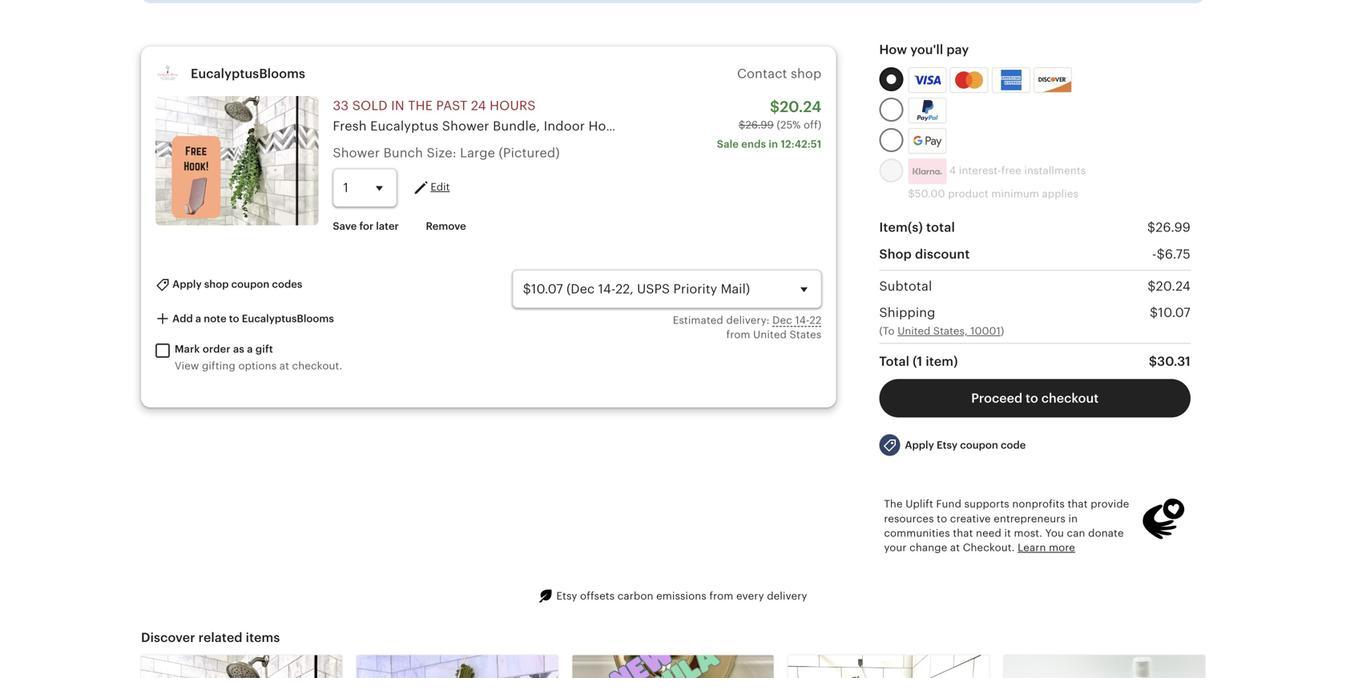 Task type: vqa. For each thing, say whether or not it's contained in the screenshot.


Task type: describe. For each thing, give the bounding box(es) containing it.
states,
[[933, 325, 968, 337]]

3 eucalyptus from the left
[[1088, 119, 1157, 134]]

total
[[879, 355, 910, 369]]

subtotal
[[879, 279, 932, 294]]

product
[[948, 188, 989, 200]]

in inside the 33 sold in the past 24 hours fresh eucalyptus shower bundle, indoor house plant, fresh eucalyptus plant, easy plants, boho decor, low light plants , eucalyptus plants
[[391, 99, 405, 113]]

2 fresh from the left
[[670, 119, 704, 134]]

edit button
[[411, 178, 450, 198]]

mark
[[175, 343, 200, 355]]

fresh eucalyptus shower bundle, indoor house plant, fresh eucalyptus plant, easy plants, boho decor, low light plants , eucalyptus plants link
[[333, 119, 1198, 134]]

- $ 6.75
[[1152, 247, 1191, 261]]

view
[[175, 360, 199, 372]]

how
[[879, 43, 907, 57]]

(25%
[[777, 119, 801, 131]]

items
[[246, 631, 280, 646]]

remove
[[426, 220, 466, 232]]

$ for $ 20.24
[[1148, 279, 1156, 294]]

etsy inside dropdown button
[[937, 440, 958, 452]]

size:
[[427, 146, 457, 160]]

supports
[[965, 499, 1010, 511]]

off)
[[804, 119, 822, 131]]

boho
[[895, 119, 928, 134]]

2 plants from the left
[[1160, 119, 1198, 134]]

as
[[233, 343, 244, 355]]

4
[[950, 165, 956, 177]]

contact
[[737, 67, 787, 81]]

save for later
[[333, 220, 399, 232]]

in inside $ 20.24 $ 26.99 (25% off) sale ends in 12:42:51
[[769, 138, 778, 150]]

sold
[[352, 99, 388, 113]]

change
[[910, 542, 948, 554]]

carbon
[[618, 591, 654, 603]]

$ 20.24 $ 26.99 (25% off) sale ends in 12:42:51
[[717, 98, 822, 150]]

the
[[408, 99, 433, 113]]

eucalyptusblooms image
[[155, 61, 181, 87]]

learn
[[1018, 542, 1046, 554]]

minimum
[[992, 188, 1039, 200]]

0 vertical spatial fresh eucalyptus shower bundle, indoor house plant, fresh eucalyptus plant, easy plants, boho decor, low light plants , eucalyptus plants image
[[155, 96, 318, 226]]

save
[[333, 220, 357, 232]]

applies
[[1042, 188, 1079, 200]]

uplift
[[906, 499, 934, 511]]

resources
[[884, 513, 934, 525]]

shower inside the 33 sold in the past 24 hours fresh eucalyptus shower bundle, indoor house plant, fresh eucalyptus plant, easy plants, boho decor, low light plants , eucalyptus plants
[[442, 119, 489, 134]]

add a note to eucalyptusblooms button
[[143, 304, 346, 334]]

0 horizontal spatial etsy
[[557, 591, 577, 603]]

1 vertical spatial from
[[710, 591, 734, 603]]

your
[[884, 542, 907, 554]]

eucalyptusblooms inside add a note to eucalyptusblooms dropdown button
[[242, 313, 334, 325]]

33 sold in the past 24 hours fresh eucalyptus shower bundle, indoor house plant, fresh eucalyptus plant, easy plants, boho decor, low light plants , eucalyptus plants
[[333, 99, 1198, 134]]

shop for contact
[[791, 67, 822, 81]]

you'll
[[911, 43, 944, 57]]

0 horizontal spatial shower
[[333, 146, 380, 160]]

you
[[1046, 528, 1064, 540]]

indoor
[[544, 119, 585, 134]]

1 plants from the left
[[1039, 119, 1077, 134]]

at inside the uplift fund supports nonprofits that provide resources to creative entrepreneurs in communities that need it most. you can donate your change at checkout.
[[950, 542, 960, 554]]

united states, 10001 button
[[898, 324, 1001, 339]]

mastercard image
[[953, 70, 986, 91]]

options
[[238, 360, 277, 372]]

eucalyptusblooms link
[[191, 67, 305, 81]]

order
[[203, 343, 231, 355]]

coupon for shop
[[231, 278, 270, 290]]

delivery
[[767, 591, 807, 603]]

(to united states, 10001 )
[[879, 325, 1004, 337]]

ends
[[742, 138, 766, 150]]

house
[[589, 119, 628, 134]]

apply etsy coupon code
[[905, 440, 1026, 452]]

1 horizontal spatial 26.99
[[1156, 220, 1191, 235]]

$ 26.99
[[1148, 220, 1191, 235]]

$ 10.07
[[1150, 306, 1191, 320]]

more
[[1049, 542, 1075, 554]]

gift
[[256, 343, 273, 355]]

later
[[376, 220, 399, 232]]

checkout
[[1042, 392, 1099, 406]]

to inside proceed to checkout button
[[1026, 392, 1039, 406]]

uplift fund image
[[1141, 497, 1186, 542]]

1 eucalyptus from the left
[[370, 119, 439, 134]]

a inside dropdown button
[[195, 313, 201, 325]]

nonprofits
[[1012, 499, 1065, 511]]

26.99 inside $ 20.24 $ 26.99 (25% off) sale ends in 12:42:51
[[746, 119, 774, 131]]

$ for $ 26.99
[[1148, 220, 1156, 235]]

4 interest-free installments
[[947, 165, 1086, 177]]

pay in 4 installments image
[[908, 159, 947, 184]]

$ 20.24
[[1148, 279, 1191, 294]]

how you'll pay
[[879, 43, 969, 57]]

add a note to eucalyptusblooms
[[170, 313, 334, 325]]

dec
[[773, 314, 792, 326]]

states
[[790, 329, 822, 341]]

the uplift fund supports nonprofits that provide resources to creative entrepreneurs in communities that need it most. you can donate your change at checkout.
[[884, 499, 1130, 554]]

in inside the uplift fund supports nonprofits that provide resources to creative entrepreneurs in communities that need it most. you can donate your change at checkout.
[[1069, 513, 1078, 525]]

$ for $ 20.24 $ 26.99 (25% off) sale ends in 12:42:51
[[770, 98, 780, 116]]

low
[[975, 119, 1001, 134]]

item(s)
[[879, 221, 923, 235]]

eucalyptus shower bundle mix, 3 types of eucaluptus, silver dollar, house plant, fresh eucalyptus plant, parvifolia eucalyptus, shower plant image
[[788, 656, 990, 679]]

etsy offsets carbon emissions from every delivery
[[557, 591, 807, 603]]

6.75
[[1165, 247, 1191, 261]]

proceed to checkout button
[[879, 380, 1191, 418]]

gifting
[[202, 360, 236, 372]]

decor,
[[931, 119, 972, 134]]

most.
[[1014, 528, 1043, 540]]

a inside mark order as a gift view gifting options at checkout.
[[247, 343, 253, 355]]

coupon for etsy
[[960, 440, 998, 452]]

add
[[172, 313, 193, 325]]

large
[[460, 146, 495, 160]]

free
[[1002, 165, 1022, 177]]

plants,
[[850, 119, 892, 134]]

apply shop coupon codes
[[170, 278, 302, 290]]

apply for apply etsy coupon code
[[905, 440, 934, 452]]



Task type: locate. For each thing, give the bounding box(es) containing it.
shower down 24
[[442, 119, 489, 134]]

0 vertical spatial from
[[726, 329, 750, 341]]

$ 30.31
[[1149, 355, 1191, 369]]

2 plant, from the left
[[780, 119, 815, 134]]

apply up add
[[172, 278, 202, 290]]

20.24 for $ 20.24
[[1156, 279, 1191, 294]]

20.24
[[780, 98, 822, 116], [1156, 279, 1191, 294]]

eucalyptusblooms right the "eucalyptusblooms" image
[[191, 67, 305, 81]]

code
[[1001, 440, 1026, 452]]

the
[[884, 499, 903, 511]]

provide
[[1091, 499, 1130, 511]]

coupon up add a note to eucalyptusblooms
[[231, 278, 270, 290]]

1 vertical spatial coupon
[[960, 440, 998, 452]]

communities
[[884, 528, 950, 540]]

from down delivery:
[[726, 329, 750, 341]]

easy
[[819, 119, 847, 134]]

$ up ends
[[739, 119, 746, 131]]

20.24 for $ 20.24 $ 26.99 (25% off) sale ends in 12:42:51
[[780, 98, 822, 116]]

paypal image
[[911, 100, 944, 121]]

14-
[[795, 314, 810, 326]]

shop up the note at the left top of the page
[[204, 278, 229, 290]]

offsets
[[580, 591, 615, 603]]

item(s) total
[[879, 221, 955, 235]]

33
[[333, 99, 349, 113]]

coupon
[[231, 278, 270, 290], [960, 440, 998, 452]]

at inside mark order as a gift view gifting options at checkout.
[[280, 360, 289, 372]]

1 vertical spatial eucalyptusblooms
[[242, 313, 334, 325]]

1 horizontal spatial that
[[1068, 499, 1088, 511]]

eucalyptus down the
[[370, 119, 439, 134]]

at
[[280, 360, 289, 372], [950, 542, 960, 554]]

in up can
[[1069, 513, 1078, 525]]

eucalyptus and lavender shower bundle | fresh eucalyptus bunch | easy care plants | fresh french lavender | shower eucalyptus and lavender image
[[357, 656, 558, 679]]

0 horizontal spatial shop
[[204, 278, 229, 290]]

total
[[926, 221, 955, 235]]

2 vertical spatial to
[[937, 513, 947, 525]]

0 horizontal spatial 26.99
[[746, 119, 774, 131]]

total (1 item)
[[879, 355, 958, 369]]

1 vertical spatial at
[[950, 542, 960, 554]]

$50.00 product minimum applies
[[908, 188, 1079, 200]]

pay
[[947, 43, 969, 57]]

0 vertical spatial apply
[[172, 278, 202, 290]]

1 horizontal spatial shop
[[791, 67, 822, 81]]

etsy
[[937, 440, 958, 452], [557, 591, 577, 603]]

2 vertical spatial in
[[1069, 513, 1078, 525]]

to
[[229, 313, 239, 325], [1026, 392, 1039, 406], [937, 513, 947, 525]]

2 horizontal spatial eucalyptus
[[1088, 119, 1157, 134]]

0 horizontal spatial apply
[[172, 278, 202, 290]]

to right proceed
[[1026, 392, 1039, 406]]

1 horizontal spatial in
[[769, 138, 778, 150]]

0 horizontal spatial in
[[391, 99, 405, 113]]

$ down -
[[1148, 279, 1156, 294]]

22
[[810, 314, 822, 326]]

plants
[[1039, 119, 1077, 134], [1160, 119, 1198, 134]]

0 vertical spatial shower
[[442, 119, 489, 134]]

0 vertical spatial that
[[1068, 499, 1088, 511]]

1 horizontal spatial plant,
[[780, 119, 815, 134]]

0 vertical spatial 20.24
[[780, 98, 822, 116]]

in left the
[[391, 99, 405, 113]]

discover
[[141, 631, 195, 646]]

26.99 up "- $ 6.75"
[[1156, 220, 1191, 235]]

$ up -
[[1148, 220, 1156, 235]]

discount
[[915, 247, 970, 262]]

1 horizontal spatial eucalyptus
[[708, 119, 776, 134]]

shipping
[[879, 306, 936, 320]]

bundle,
[[493, 119, 540, 134]]

$ for $ 30.31
[[1149, 355, 1157, 369]]

google pay image
[[909, 129, 946, 153]]

apply shop coupon codes button
[[143, 270, 314, 300]]

eucalyptus & lavender shower bath pouches | aromatherapy | shower eucalyptus | eucalyptus bundles | lavender buds | shower lavender pouch image
[[573, 656, 774, 679]]

shop
[[879, 247, 912, 262]]

every
[[736, 591, 764, 603]]

0 vertical spatial 26.99
[[746, 119, 774, 131]]

1 horizontal spatial etsy
[[937, 440, 958, 452]]

12:42:51
[[781, 138, 822, 150]]

20.24 inside $ 20.24 $ 26.99 (25% off) sale ends in 12:42:51
[[780, 98, 822, 116]]

0 vertical spatial eucalyptusblooms
[[191, 67, 305, 81]]

eucalyptus right ','
[[1088, 119, 1157, 134]]

1 vertical spatial fresh eucalyptus shower bundle, indoor house plant, fresh eucalyptus plant, easy plants, boho decor, low light plants , eucalyptus plants image
[[141, 656, 342, 679]]

shop for apply
[[204, 278, 229, 290]]

0 vertical spatial a
[[195, 313, 201, 325]]

0 horizontal spatial to
[[229, 313, 239, 325]]

to inside add a note to eucalyptusblooms dropdown button
[[229, 313, 239, 325]]

at right change
[[950, 542, 960, 554]]

that up can
[[1068, 499, 1088, 511]]

plant, right the house
[[632, 119, 667, 134]]

20.24 up (25%
[[780, 98, 822, 116]]

1 horizontal spatial shower
[[442, 119, 489, 134]]

1 vertical spatial shower
[[333, 146, 380, 160]]

,
[[1081, 119, 1085, 134]]

it
[[1005, 528, 1011, 540]]

0 horizontal spatial coupon
[[231, 278, 270, 290]]

eucalyptusblooms down codes at the left top
[[242, 313, 334, 325]]

fresh right the house
[[670, 119, 704, 134]]

1 horizontal spatial fresh
[[670, 119, 704, 134]]

etsy left offsets
[[557, 591, 577, 603]]

note
[[204, 313, 227, 325]]

apply for apply shop coupon codes
[[172, 278, 202, 290]]

can
[[1067, 528, 1086, 540]]

0 horizontal spatial that
[[953, 528, 973, 540]]

1 horizontal spatial a
[[247, 343, 253, 355]]

$ for $ 10.07
[[1150, 306, 1158, 320]]

2 horizontal spatial in
[[1069, 513, 1078, 525]]

eucalyptus
[[370, 119, 439, 134], [708, 119, 776, 134], [1088, 119, 1157, 134]]

0 horizontal spatial plants
[[1039, 119, 1077, 134]]

for
[[359, 220, 374, 232]]

fresh eucalyptus shower spray | shower bundle refresher spray | spa relaxation spray | room fragrance | fresh eucalyptus scent | linen spray image
[[1004, 656, 1205, 679]]

1 horizontal spatial at
[[950, 542, 960, 554]]

codes
[[272, 278, 302, 290]]

shop inside dropdown button
[[204, 278, 229, 290]]

$ down '$ 20.24'
[[1150, 306, 1158, 320]]

0 horizontal spatial fresh
[[333, 119, 367, 134]]

1 horizontal spatial coupon
[[960, 440, 998, 452]]

1 horizontal spatial to
[[937, 513, 947, 525]]

0 horizontal spatial plant,
[[632, 119, 667, 134]]

0 vertical spatial etsy
[[937, 440, 958, 452]]

0 vertical spatial at
[[280, 360, 289, 372]]

apply etsy coupon code button
[[867, 428, 1038, 464]]

donate
[[1088, 528, 1124, 540]]

$
[[770, 98, 780, 116], [739, 119, 746, 131], [1148, 220, 1156, 235], [1157, 247, 1165, 261], [1148, 279, 1156, 294], [1150, 306, 1158, 320], [1149, 355, 1157, 369]]

1 horizontal spatial 20.24
[[1156, 279, 1191, 294]]

shower left bunch on the top of the page
[[333, 146, 380, 160]]

entrepreneurs
[[994, 513, 1066, 525]]

$50.00
[[908, 188, 945, 200]]

sale
[[717, 138, 739, 150]]

bunch
[[384, 146, 423, 160]]

eucalyptus up ends
[[708, 119, 776, 134]]

united
[[898, 325, 931, 337], [753, 329, 787, 341]]

past
[[436, 99, 468, 113]]

shop
[[791, 67, 822, 81], [204, 278, 229, 290]]

(to
[[879, 325, 895, 337]]

26.99 up ends
[[746, 119, 774, 131]]

fresh down the 33
[[333, 119, 367, 134]]

american express image
[[994, 70, 1028, 91]]

$ down "$ 26.99"
[[1157, 247, 1165, 261]]

30.31
[[1157, 355, 1191, 369]]

0 horizontal spatial at
[[280, 360, 289, 372]]

apply inside apply shop coupon codes dropdown button
[[172, 278, 202, 290]]

mark order as a gift view gifting options at checkout.
[[175, 343, 343, 372]]

proceed
[[971, 392, 1023, 406]]

checkout.
[[963, 542, 1015, 554]]

united down dec
[[753, 329, 787, 341]]

shop right contact
[[791, 67, 822, 81]]

0 horizontal spatial a
[[195, 313, 201, 325]]

discover image
[[1035, 71, 1073, 94]]

shop discount
[[879, 247, 970, 262]]

united down shipping
[[898, 325, 931, 337]]

in down fresh eucalyptus shower bundle, indoor house plant, fresh eucalyptus plant, easy plants, boho decor, low light plants , eucalyptus plants link
[[769, 138, 778, 150]]

20.24 up 10.07
[[1156, 279, 1191, 294]]

1 horizontal spatial apply
[[905, 440, 934, 452]]

0 horizontal spatial united
[[753, 329, 787, 341]]

proceed to checkout
[[971, 392, 1099, 406]]

1 vertical spatial 20.24
[[1156, 279, 1191, 294]]

1 vertical spatial that
[[953, 528, 973, 540]]

save for later button
[[321, 212, 411, 241]]

at right options
[[280, 360, 289, 372]]

1 fresh from the left
[[333, 119, 367, 134]]

1 vertical spatial apply
[[905, 440, 934, 452]]

1 vertical spatial to
[[1026, 392, 1039, 406]]

1 vertical spatial shop
[[204, 278, 229, 290]]

to right the note at the left top of the page
[[229, 313, 239, 325]]

(pictured)
[[499, 146, 560, 160]]

estimated
[[673, 314, 724, 326]]

to inside the uplift fund supports nonprofits that provide resources to creative entrepreneurs in communities that need it most. you can donate your change at checkout.
[[937, 513, 947, 525]]

0 vertical spatial to
[[229, 313, 239, 325]]

learn more
[[1018, 542, 1075, 554]]

fresh eucalyptus shower bundle, indoor house plant, fresh eucalyptus plant, easy plants, boho decor, low light plants , eucalyptus plants image
[[155, 96, 318, 226], [141, 656, 342, 679]]

plant, up 12:42:51
[[780, 119, 815, 134]]

from left every
[[710, 591, 734, 603]]

2 eucalyptus from the left
[[708, 119, 776, 134]]

apply inside dropdown button
[[905, 440, 934, 452]]

related
[[198, 631, 243, 646]]

-
[[1152, 247, 1157, 261]]

0 vertical spatial in
[[391, 99, 405, 113]]

that down creative
[[953, 528, 973, 540]]

26.99
[[746, 119, 774, 131], [1156, 220, 1191, 235]]

0 horizontal spatial 20.24
[[780, 98, 822, 116]]

0 horizontal spatial eucalyptus
[[370, 119, 439, 134]]

installments
[[1025, 165, 1086, 177]]

$ down $ 10.07
[[1149, 355, 1157, 369]]

$ up fresh eucalyptus shower bundle, indoor house plant, fresh eucalyptus plant, easy plants, boho decor, low light plants , eucalyptus plants link
[[770, 98, 780, 116]]

1 horizontal spatial plants
[[1160, 119, 1198, 134]]

etsy up fund
[[937, 440, 958, 452]]

item)
[[926, 355, 958, 369]]

1 vertical spatial a
[[247, 343, 253, 355]]

visa image
[[914, 73, 941, 88]]

0 vertical spatial shop
[[791, 67, 822, 81]]

to down fund
[[937, 513, 947, 525]]

1 horizontal spatial united
[[898, 325, 931, 337]]

1 vertical spatial in
[[769, 138, 778, 150]]

a right as
[[247, 343, 253, 355]]

1 vertical spatial etsy
[[557, 591, 577, 603]]

from inside estimated delivery: dec 14-22 from united states
[[726, 329, 750, 341]]

1 plant, from the left
[[632, 119, 667, 134]]

10001
[[971, 325, 1001, 337]]

apply up 'uplift'
[[905, 440, 934, 452]]

coupon left code
[[960, 440, 998, 452]]

fresh
[[333, 119, 367, 134], [670, 119, 704, 134]]

2 horizontal spatial to
[[1026, 392, 1039, 406]]

1 vertical spatial 26.99
[[1156, 220, 1191, 235]]

a
[[195, 313, 201, 325], [247, 343, 253, 355]]

0 vertical spatial coupon
[[231, 278, 270, 290]]

delivery:
[[726, 314, 770, 326]]

a right add
[[195, 313, 201, 325]]

united inside estimated delivery: dec 14-22 from united states
[[753, 329, 787, 341]]

eucalyptusblooms
[[191, 67, 305, 81], [242, 313, 334, 325]]



